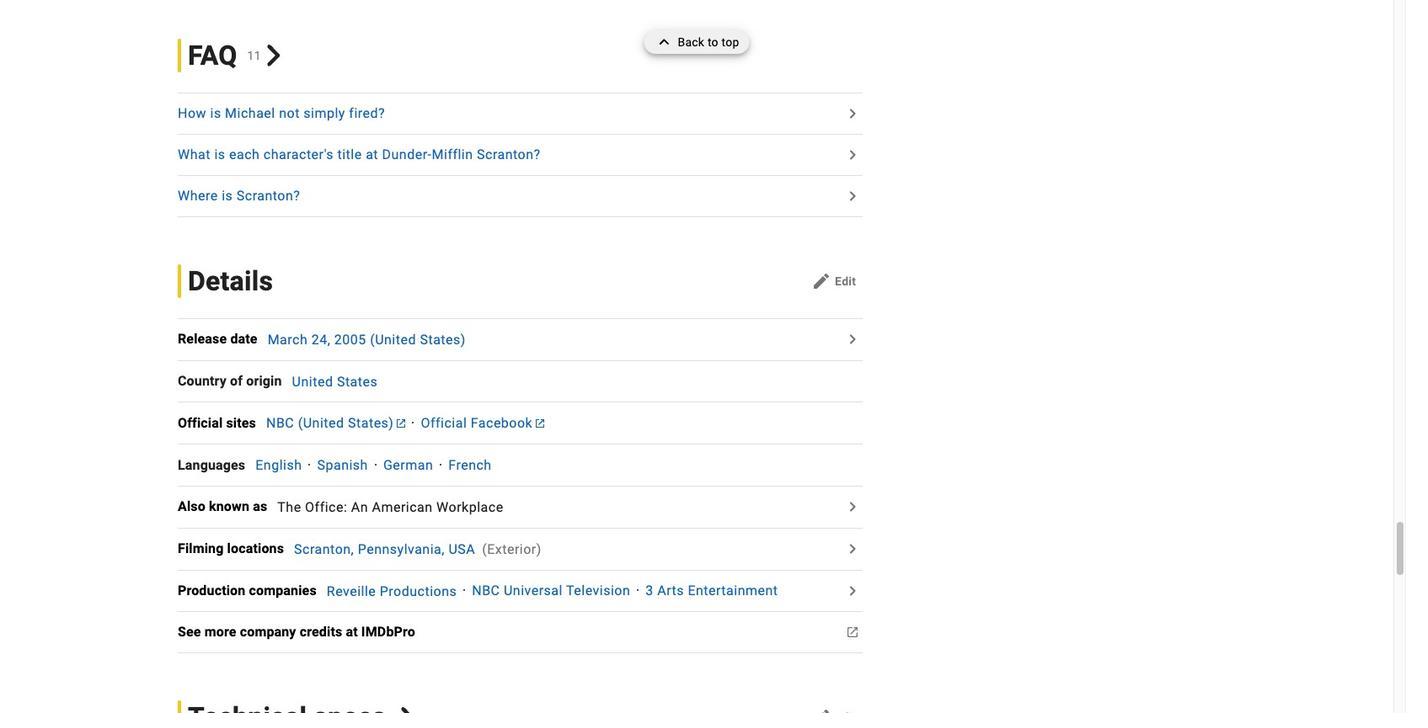 Task type: vqa. For each thing, say whether or not it's contained in the screenshot.
launch inline icon related to Official Facebook
yes



Task type: locate. For each thing, give the bounding box(es) containing it.
0 vertical spatial see more image
[[843, 497, 863, 518]]

filming locations
[[178, 541, 284, 557]]

2005
[[334, 332, 366, 348]]

1 edit image from the top
[[811, 271, 832, 291]]

is left each
[[214, 147, 225, 163]]

3 arts entertainment button
[[646, 583, 778, 599]]

see more image
[[843, 330, 863, 350], [843, 539, 863, 560], [843, 623, 863, 643]]

official up french button on the left bottom of the page
[[421, 416, 467, 432]]

march
[[268, 332, 308, 348]]

0 horizontal spatial at
[[346, 624, 358, 641]]

at right credits
[[346, 624, 358, 641]]

1 horizontal spatial nbc
[[472, 583, 500, 599]]

0 vertical spatial see more image
[[843, 330, 863, 350]]

1 launch inline image from the left
[[397, 420, 406, 428]]

launch inline image right facebook
[[536, 420, 544, 428]]

imdbpro
[[361, 624, 415, 641]]

release date button
[[178, 330, 268, 350]]

see more company credits at imdbpro button
[[178, 623, 425, 643]]

0 horizontal spatial nbc
[[266, 416, 294, 432]]

also known as
[[178, 499, 267, 515]]

0 vertical spatial states)
[[420, 332, 466, 348]]

edit image
[[811, 271, 832, 291], [811, 708, 832, 714]]

1 vertical spatial is
[[214, 147, 225, 163]]

fired?
[[349, 105, 385, 121]]

launch inline image inside nbc (united states) button
[[397, 420, 406, 428]]

0 vertical spatial edit image
[[811, 271, 832, 291]]

scranton, pennsylvania, usa (exterior)
[[294, 541, 541, 557]]

more
[[204, 624, 236, 641]]

2 vertical spatial is
[[222, 188, 233, 204]]

is
[[210, 105, 221, 121], [214, 147, 225, 163], [222, 188, 233, 204]]

0 horizontal spatial launch inline image
[[397, 420, 406, 428]]

entertainment
[[688, 583, 778, 599]]

march 24, 2005 (united states)
[[268, 332, 466, 348]]

spanish
[[317, 457, 368, 473]]

0 horizontal spatial states)
[[348, 416, 394, 432]]

filming
[[178, 541, 224, 557]]

launch inline image up german button
[[397, 420, 406, 428]]

24,
[[311, 332, 331, 348]]

states)
[[420, 332, 466, 348], [348, 416, 394, 432]]

1 vertical spatial edit image
[[811, 708, 832, 714]]

11
[[247, 49, 261, 62]]

where is scranton?
[[178, 188, 300, 204]]

productions
[[380, 583, 457, 599]]

0 vertical spatial nbc
[[266, 416, 294, 432]]

1 horizontal spatial official
[[421, 416, 467, 432]]

company
[[240, 624, 296, 641]]

scranton? down the how is michael not simply fired? button
[[477, 147, 541, 163]]

1 vertical spatial states)
[[348, 416, 394, 432]]

2 edit image from the top
[[811, 708, 832, 714]]

scranton? down each
[[237, 188, 300, 204]]

1 horizontal spatial (united
[[370, 332, 416, 348]]

1 horizontal spatial scranton?
[[477, 147, 541, 163]]

nbc
[[266, 416, 294, 432], [472, 583, 500, 599]]

1 horizontal spatial launch inline image
[[536, 420, 544, 428]]

2 see the answer image from the top
[[843, 186, 863, 206]]

1 vertical spatial scranton?
[[237, 188, 300, 204]]

at right 'title'
[[366, 147, 378, 163]]

see more image for release date
[[843, 330, 863, 350]]

country of origin
[[178, 373, 282, 389]]

arts
[[657, 583, 684, 599]]

(united down united
[[298, 416, 344, 432]]

credits
[[300, 624, 342, 641]]

back
[[678, 35, 704, 49]]

(exterior)
[[482, 541, 541, 557]]

united
[[292, 374, 333, 390]]

scranton? inside where is scranton? button
[[237, 188, 300, 204]]

is right "where"
[[222, 188, 233, 204]]

0 horizontal spatial official
[[178, 415, 223, 431]]

simply
[[304, 105, 345, 121]]

launch inline image inside official facebook button
[[536, 420, 544, 428]]

origin
[[246, 373, 282, 389]]

office:
[[305, 499, 347, 515]]

see more image for filming locations
[[843, 539, 863, 560]]

back to top button
[[644, 30, 749, 54]]

is right how
[[210, 105, 221, 121]]

nbc for nbc (united states)
[[266, 416, 294, 432]]

scranton?
[[477, 147, 541, 163], [237, 188, 300, 204]]

2 vertical spatial see more image
[[843, 623, 863, 643]]

official inside see more element
[[178, 415, 223, 431]]

1 vertical spatial at
[[346, 624, 358, 641]]

reveille productions
[[327, 583, 457, 599]]

0 horizontal spatial scranton?
[[237, 188, 300, 204]]

1 see more image from the top
[[843, 497, 863, 518]]

1 vertical spatial (united
[[298, 416, 344, 432]]

character's
[[264, 147, 334, 163]]

1 vertical spatial nbc
[[472, 583, 500, 599]]

1 see more image from the top
[[843, 330, 863, 350]]

(united
[[370, 332, 416, 348], [298, 416, 344, 432]]

states
[[337, 374, 378, 390]]

what is each character's title at dunder-mifflin scranton? button
[[178, 145, 841, 165]]

scranton? inside what is each character's title at dunder-mifflin scranton? button
[[477, 147, 541, 163]]

launch inline image
[[397, 420, 406, 428], [536, 420, 544, 428]]

1 see the answer image from the top
[[843, 104, 863, 124]]

(united right 2005
[[370, 332, 416, 348]]

see the answer image
[[843, 104, 863, 124], [843, 186, 863, 206]]

nbc for nbc universal television
[[472, 583, 500, 599]]

3 see more image from the top
[[843, 623, 863, 643]]

0 vertical spatial is
[[210, 105, 221, 121]]

2 launch inline image from the left
[[536, 420, 544, 428]]

german button
[[383, 457, 433, 473]]

american
[[372, 499, 433, 515]]

workplace
[[436, 499, 503, 515]]

united states
[[292, 374, 378, 390]]

1 vertical spatial see more image
[[843, 581, 863, 601]]

1 vertical spatial see the answer image
[[843, 186, 863, 206]]

2 see more image from the top
[[843, 539, 863, 560]]

see more image
[[843, 497, 863, 518], [843, 581, 863, 601]]

official
[[178, 415, 223, 431], [421, 416, 467, 432]]

filming locations button
[[178, 539, 294, 560]]

english
[[255, 457, 302, 473]]

see the answer image up see the answer image
[[843, 104, 863, 124]]

nbc left universal
[[472, 583, 500, 599]]

2 see more image from the top
[[843, 581, 863, 601]]

scranton, pennsylvania, usa button
[[294, 541, 475, 557]]

0 vertical spatial scranton?
[[477, 147, 541, 163]]

release date
[[178, 331, 257, 347]]

0 vertical spatial see the answer image
[[843, 104, 863, 124]]

see more image for production companies
[[843, 581, 863, 601]]

date
[[230, 331, 257, 347]]

pennsylvania,
[[358, 541, 445, 557]]

see more image for also known as
[[843, 497, 863, 518]]

is inside button
[[210, 105, 221, 121]]

3
[[646, 583, 654, 599]]

1 horizontal spatial at
[[366, 147, 378, 163]]

what is each character's title at dunder-mifflin scranton?
[[178, 147, 541, 163]]

see the answer image down see the answer image
[[843, 186, 863, 206]]

chevron right inline image
[[263, 45, 284, 66]]

locations
[[227, 541, 284, 557]]

french button
[[448, 457, 492, 473]]

what
[[178, 147, 211, 163]]

languages
[[178, 457, 245, 473]]

nbc (united states) button
[[266, 416, 406, 432]]

title
[[337, 147, 362, 163]]

1 vertical spatial see more image
[[843, 539, 863, 560]]

official left sites
[[178, 415, 223, 431]]

how is michael not simply fired? button
[[178, 104, 841, 124]]

nbc right sites
[[266, 416, 294, 432]]



Task type: describe. For each thing, give the bounding box(es) containing it.
see more element
[[178, 414, 266, 434]]

sites
[[226, 415, 256, 431]]

march 24, 2005 (united states) button
[[268, 332, 466, 348]]

television
[[566, 583, 630, 599]]

see more company credits at imdbpro
[[178, 624, 415, 641]]

reveille productions button
[[327, 583, 457, 599]]

michael
[[225, 105, 275, 121]]

launch inline image for nbc (united states)
[[397, 420, 406, 428]]

production companies button
[[178, 581, 327, 601]]

of
[[230, 373, 243, 389]]

spanish button
[[317, 457, 368, 473]]

edit button
[[805, 268, 863, 295]]

country
[[178, 373, 227, 389]]

official facebook
[[421, 416, 533, 432]]

usa
[[448, 541, 475, 557]]

nbc universal television button
[[472, 583, 630, 599]]

also known as button
[[178, 497, 277, 518]]

3 arts entertainment
[[646, 583, 778, 599]]

faq
[[188, 40, 237, 72]]

as
[[253, 499, 267, 515]]

united states button
[[292, 374, 378, 390]]

nbc (united states)
[[266, 416, 394, 432]]

where
[[178, 188, 218, 204]]

0 vertical spatial at
[[366, 147, 378, 163]]

english button
[[255, 457, 302, 473]]

dunder-
[[382, 147, 432, 163]]

official sites
[[178, 415, 256, 431]]

reveille
[[327, 583, 376, 599]]

back to top
[[678, 35, 739, 49]]

0 horizontal spatial (united
[[298, 416, 344, 432]]

universal
[[504, 583, 563, 599]]

is for how
[[210, 105, 221, 121]]

is for where
[[222, 188, 233, 204]]

mifflin
[[432, 147, 473, 163]]

where is scranton? button
[[178, 186, 841, 206]]

edit image inside button
[[811, 271, 832, 291]]

launch inline image for official facebook
[[536, 420, 544, 428]]

the
[[277, 499, 301, 515]]

french
[[448, 457, 492, 473]]

official facebook button
[[421, 416, 544, 432]]

nbc universal television
[[472, 583, 630, 599]]

1 horizontal spatial states)
[[420, 332, 466, 348]]

chevron right inline image
[[397, 707, 419, 714]]

known
[[209, 499, 249, 515]]

is for what
[[214, 147, 225, 163]]

top
[[722, 35, 739, 49]]

release
[[178, 331, 227, 347]]

the office: an american workplace
[[277, 499, 503, 515]]

an
[[351, 499, 368, 515]]

to
[[708, 35, 718, 49]]

0 vertical spatial (united
[[370, 332, 416, 348]]

official for official facebook
[[421, 416, 467, 432]]

also
[[178, 499, 205, 515]]

production companies
[[178, 583, 317, 599]]

each
[[229, 147, 260, 163]]

how is michael not simply fired?
[[178, 105, 385, 121]]

see
[[178, 624, 201, 641]]

german
[[383, 457, 433, 473]]

see the answer image for where is scranton?
[[843, 186, 863, 206]]

how
[[178, 105, 206, 121]]

scranton,
[[294, 541, 354, 557]]

expand less image
[[654, 30, 678, 54]]

production
[[178, 583, 245, 599]]

not
[[279, 105, 300, 121]]

see the answer image for how is michael not simply fired?
[[843, 104, 863, 124]]

facebook
[[471, 416, 533, 432]]

see the answer image
[[843, 145, 863, 165]]

official for official sites
[[178, 415, 223, 431]]

details
[[188, 265, 273, 297]]

companies
[[249, 583, 317, 599]]

edit
[[835, 274, 856, 288]]



